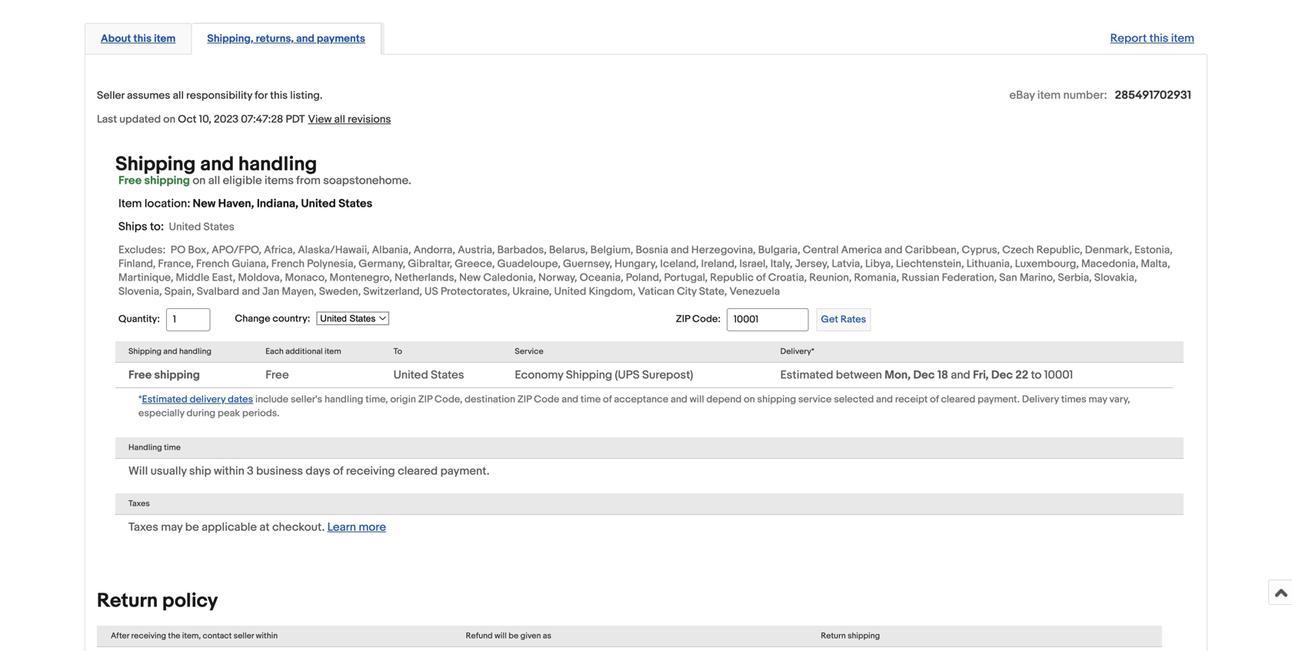 Task type: locate. For each thing, give the bounding box(es) containing it.
will inside include seller's handling time, origin zip code, destination zip code and time of acceptance and will depend on shipping service selected and receipt of cleared payment. delivery times may vary, especially during peak periods.
[[690, 394, 704, 406]]

1 vertical spatial new
[[459, 271, 481, 285]]

zip left code:
[[676, 314, 690, 326]]

new inside po box, apo/fpo, africa, alaska/hawaii, albania, andorra, austria, barbados, belarus, belgium, bosnia and herzegovina, bulgaria, central america and caribbean, cyprus, czech republic, denmark, estonia, finland, france, french guiana, french polynesia, germany, gibraltar, greece, guadeloupe, guernsey, hungary, iceland, ireland, israel, italy, jersey, latvia, libya, liechtenstein, lithuania, luxembourg, macedonia, malta, martinique, middle east, moldova, monaco, montenegro, netherlands, new caledonia, norway, oceania, poland, portugal, republic of croatia, reunion, romania, russian federation, san marino, serbia, slovakia, slovenia, spain, svalbard and jan mayen, sweden, switzerland, us protectorates, ukraine, united kingdom, vatican city state, venezuela
[[459, 271, 481, 285]]

1 horizontal spatial dec
[[992, 368, 1013, 382]]

be left the applicable
[[185, 521, 199, 535]]

1 horizontal spatial on
[[193, 174, 206, 188]]

2 horizontal spatial handling
[[325, 394, 363, 406]]

free shipping
[[128, 368, 200, 382]]

and down moldova,
[[242, 285, 260, 298]]

1 vertical spatial handling
[[179, 347, 212, 357]]

1 vertical spatial on
[[193, 174, 206, 188]]

after receiving the item, contact seller within
[[111, 632, 278, 642]]

handling time
[[128, 443, 181, 453]]

item right additional at left
[[325, 347, 341, 357]]

0 vertical spatial within
[[214, 465, 245, 478]]

this inside button
[[133, 32, 152, 45]]

item right about
[[154, 32, 176, 45]]

1 vertical spatial may
[[161, 521, 183, 535]]

may down usually
[[161, 521, 183, 535]]

0 vertical spatial new
[[193, 197, 216, 211]]

be for will
[[509, 632, 519, 642]]

on left the eligible on the left top
[[193, 174, 206, 188]]

dec left 22
[[992, 368, 1013, 382]]

united down the from
[[301, 197, 336, 211]]

checkout.
[[272, 521, 325, 535]]

days
[[306, 465, 331, 478]]

periods.
[[242, 408, 280, 420]]

handling inside include seller's handling time, origin zip code, destination zip code and time of acceptance and will depend on shipping service selected and receipt of cleared payment. delivery times may vary, especially during peak periods.
[[325, 394, 363, 406]]

israel,
[[740, 258, 768, 271]]

handling up indiana,
[[238, 153, 317, 176]]

oceania,
[[580, 271, 624, 285]]

0 vertical spatial receiving
[[346, 465, 395, 478]]

1 vertical spatial within
[[256, 632, 278, 642]]

0 horizontal spatial this
[[133, 32, 152, 45]]

1 vertical spatial shipping
[[128, 347, 162, 357]]

french up east,
[[196, 258, 229, 271]]

delivery
[[1022, 394, 1059, 406]]

may left vary,
[[1089, 394, 1108, 406]]

(ups
[[615, 368, 640, 382]]

on left oct
[[163, 113, 176, 126]]

within left 3
[[214, 465, 245, 478]]

time,
[[366, 394, 388, 406]]

shipping up free shipping
[[128, 347, 162, 357]]

1 vertical spatial states
[[204, 221, 235, 234]]

poland,
[[626, 271, 662, 285]]

1 horizontal spatial time
[[581, 394, 601, 406]]

free inside shipping and handling free shipping on all eligible items from soapstonehome.
[[118, 174, 142, 188]]

0 vertical spatial shipping
[[115, 153, 196, 176]]

at
[[260, 521, 270, 535]]

0 vertical spatial cleared
[[941, 394, 976, 406]]

time down economy shipping (ups surepost )
[[581, 394, 601, 406]]

fri,
[[973, 368, 989, 382]]

ships
[[118, 220, 147, 234]]

oct
[[178, 113, 197, 126]]

shipping
[[115, 153, 196, 176], [128, 347, 162, 357], [566, 368, 612, 382]]

ships to: united states
[[118, 220, 235, 234]]

time up usually
[[164, 443, 181, 453]]

0 horizontal spatial receiving
[[131, 632, 166, 642]]

item
[[1171, 32, 1195, 45], [154, 32, 176, 45], [1038, 88, 1061, 102], [325, 347, 341, 357]]

on right the depend on the right of page
[[744, 394, 755, 406]]

0 vertical spatial return
[[97, 590, 158, 613]]

1 vertical spatial time
[[164, 443, 181, 453]]

may
[[1089, 394, 1108, 406], [161, 521, 183, 535]]

guernsey,
[[563, 258, 612, 271]]

estimated
[[781, 368, 834, 382], [142, 394, 188, 406]]

learn more link
[[327, 521, 386, 535]]

2 vertical spatial all
[[208, 174, 220, 188]]

2 horizontal spatial zip
[[676, 314, 690, 326]]

be
[[185, 521, 199, 535], [509, 632, 519, 642]]

1 horizontal spatial return
[[821, 632, 846, 642]]

free up item on the top of the page
[[118, 174, 142, 188]]

responsibility
[[186, 89, 252, 102]]

free for free shipping
[[128, 368, 152, 382]]

all inside shipping and handling free shipping on all eligible items from soapstonehome.
[[208, 174, 220, 188]]

1 horizontal spatial within
[[256, 632, 278, 642]]

more
[[359, 521, 386, 535]]

1 vertical spatial return
[[821, 632, 846, 642]]

will usually ship within 3 business days of receiving cleared payment.
[[128, 465, 490, 478]]

1 vertical spatial receiving
[[131, 632, 166, 642]]

belarus,
[[549, 244, 588, 257]]

receiving right 'days'
[[346, 465, 395, 478]]

this right "report"
[[1150, 32, 1169, 45]]

zip right origin
[[418, 394, 432, 406]]

states up apo/fpo,
[[204, 221, 235, 234]]

handling down quantity: text field
[[179, 347, 212, 357]]

2 vertical spatial handling
[[325, 394, 363, 406]]

new left 'haven,' on the left top of page
[[193, 197, 216, 211]]

* estimated delivery dates
[[138, 394, 253, 406]]

2 horizontal spatial states
[[431, 368, 464, 382]]

handling inside shipping and handling free shipping on all eligible items from soapstonehome.
[[238, 153, 317, 176]]

cleared
[[941, 394, 976, 406], [398, 465, 438, 478]]

as
[[543, 632, 552, 642]]

liechtenstein,
[[896, 258, 964, 271]]

2 taxes from the top
[[128, 521, 158, 535]]

the
[[168, 632, 180, 642]]

and right code
[[562, 394, 579, 406]]

all up oct
[[173, 89, 184, 102]]

learn
[[327, 521, 356, 535]]

and up free shipping
[[163, 347, 177, 357]]

zip
[[676, 314, 690, 326], [418, 394, 432, 406], [518, 394, 532, 406]]

and right the returns,
[[296, 32, 315, 45]]

1 horizontal spatial will
[[690, 394, 704, 406]]

2 vertical spatial on
[[744, 394, 755, 406]]

1 horizontal spatial handling
[[238, 153, 317, 176]]

payment. down fri,
[[978, 394, 1020, 406]]

this right about
[[133, 32, 152, 45]]

united up origin
[[394, 368, 428, 382]]

all left the eligible on the left top
[[208, 174, 220, 188]]

0 vertical spatial handling
[[238, 153, 317, 176]]

report this item
[[1111, 32, 1195, 45]]

1 horizontal spatial estimated
[[781, 368, 834, 382]]

0 vertical spatial be
[[185, 521, 199, 535]]

and inside shipping, returns, and payments button
[[296, 32, 315, 45]]

this for about
[[133, 32, 152, 45]]

dates
[[228, 394, 253, 406]]

ebay
[[1010, 88, 1035, 102]]

french
[[196, 258, 229, 271], [271, 258, 305, 271]]

0 horizontal spatial cleared
[[398, 465, 438, 478]]

0 horizontal spatial within
[[214, 465, 245, 478]]

1 horizontal spatial payment.
[[978, 394, 1020, 406]]

ship
[[189, 465, 211, 478]]

payment. down code,
[[440, 465, 490, 478]]

seller
[[97, 89, 125, 102]]

1 vertical spatial be
[[509, 632, 519, 642]]

to:
[[150, 220, 164, 234]]

2 horizontal spatial this
[[1150, 32, 1169, 45]]

free down "each"
[[266, 368, 289, 382]]

apo/fpo,
[[212, 244, 262, 257]]

guadeloupe,
[[497, 258, 561, 271]]

estimated up "especially"
[[142, 394, 188, 406]]

updated
[[119, 113, 161, 126]]

slovenia,
[[118, 285, 162, 298]]

mon,
[[885, 368, 911, 382]]

french down the africa,
[[271, 258, 305, 271]]

0 vertical spatial taxes
[[128, 499, 150, 509]]

0 horizontal spatial new
[[193, 197, 216, 211]]

item inside button
[[154, 32, 176, 45]]

revisions
[[348, 113, 391, 126]]

tab list
[[85, 20, 1208, 55]]

united up po
[[169, 221, 201, 234]]

estimated down the delivery*
[[781, 368, 834, 382]]

payment.
[[978, 394, 1020, 406], [440, 465, 490, 478]]

1 horizontal spatial may
[[1089, 394, 1108, 406]]

america
[[841, 244, 882, 257]]

shipping inside shipping and handling free shipping on all eligible items from soapstonehome.
[[115, 153, 196, 176]]

states up code,
[[431, 368, 464, 382]]

1 vertical spatial will
[[495, 632, 507, 642]]

1 horizontal spatial cleared
[[941, 394, 976, 406]]

0 vertical spatial may
[[1089, 394, 1108, 406]]

1 vertical spatial taxes
[[128, 521, 158, 535]]

1 french from the left
[[196, 258, 229, 271]]

0 horizontal spatial return
[[97, 590, 158, 613]]

get rates button
[[817, 308, 871, 332]]

be left given
[[509, 632, 519, 642]]

usually
[[150, 465, 187, 478]]

all
[[173, 89, 184, 102], [334, 113, 345, 126], [208, 174, 220, 188]]

cleared down 18
[[941, 394, 976, 406]]

states down soapstonehome.
[[339, 197, 373, 211]]

view
[[308, 113, 332, 126]]

0 horizontal spatial on
[[163, 113, 176, 126]]

return shipping
[[821, 632, 880, 642]]

central
[[803, 244, 839, 257]]

martinique,
[[118, 271, 173, 285]]

time inside include seller's handling time, origin zip code, destination zip code and time of acceptance and will depend on shipping service selected and receipt of cleared payment. delivery times may vary, especially during peak periods.
[[581, 394, 601, 406]]

cleared down origin
[[398, 465, 438, 478]]

shipping up location:
[[115, 153, 196, 176]]

box,
[[188, 244, 209, 257]]

will down )
[[690, 394, 704, 406]]

1 horizontal spatial receiving
[[346, 465, 395, 478]]

will right refund
[[495, 632, 507, 642]]

1 horizontal spatial states
[[339, 197, 373, 211]]

0 vertical spatial estimated
[[781, 368, 834, 382]]

07:47:28
[[241, 113, 283, 126]]

shipping, returns, and payments
[[207, 32, 365, 45]]

all right view
[[334, 113, 345, 126]]

1 vertical spatial payment.
[[440, 465, 490, 478]]

this right for
[[270, 89, 288, 102]]

0 horizontal spatial be
[[185, 521, 199, 535]]

1 horizontal spatial be
[[509, 632, 519, 642]]

economy shipping (ups surepost )
[[515, 368, 693, 382]]

0 horizontal spatial all
[[173, 89, 184, 102]]

and right 18
[[951, 368, 971, 382]]

taxes may be applicable at checkout. learn more
[[128, 521, 386, 535]]

cleared inside include seller's handling time, origin zip code, destination zip code and time of acceptance and will depend on shipping service selected and receipt of cleared payment. delivery times may vary, especially during peak periods.
[[941, 394, 976, 406]]

1 horizontal spatial all
[[208, 174, 220, 188]]

handling left the time,
[[325, 394, 363, 406]]

1 horizontal spatial new
[[459, 271, 481, 285]]

shipping
[[144, 174, 190, 188], [154, 368, 200, 382], [758, 394, 796, 406], [848, 632, 880, 642]]

city
[[677, 285, 697, 298]]

bosnia
[[636, 244, 669, 257]]

taxes
[[128, 499, 150, 509], [128, 521, 158, 535]]

this for report
[[1150, 32, 1169, 45]]

service
[[799, 394, 832, 406]]

0 horizontal spatial may
[[161, 521, 183, 535]]

1 vertical spatial cleared
[[398, 465, 438, 478]]

1 taxes from the top
[[128, 499, 150, 509]]

after
[[111, 632, 129, 642]]

1 horizontal spatial french
[[271, 258, 305, 271]]

acceptance
[[614, 394, 669, 406]]

2 horizontal spatial all
[[334, 113, 345, 126]]

within
[[214, 465, 245, 478], [256, 632, 278, 642]]

0 horizontal spatial french
[[196, 258, 229, 271]]

within right seller at the left bottom of page
[[256, 632, 278, 642]]

and down "surepost"
[[671, 394, 688, 406]]

zip left code
[[518, 394, 532, 406]]

estimated delivery dates link
[[142, 392, 253, 406]]

and up 'haven,' on the left top of page
[[200, 153, 234, 176]]

andorra,
[[414, 244, 455, 257]]

shipping left the (ups
[[566, 368, 612, 382]]

0 vertical spatial payment.
[[978, 394, 1020, 406]]

0 horizontal spatial payment.
[[440, 465, 490, 478]]

free up *
[[128, 368, 152, 382]]

of up venezuela
[[756, 271, 766, 285]]

receiving left the
[[131, 632, 166, 642]]

state,
[[699, 285, 727, 298]]

0 horizontal spatial handling
[[179, 347, 212, 357]]

0 horizontal spatial will
[[495, 632, 507, 642]]

germany,
[[359, 258, 406, 271]]

0 vertical spatial on
[[163, 113, 176, 126]]

0 horizontal spatial dec
[[914, 368, 935, 382]]

new down greece,
[[459, 271, 481, 285]]

alaska/hawaii,
[[298, 244, 370, 257]]

0 vertical spatial will
[[690, 394, 704, 406]]

handling for shipping and handling
[[179, 347, 212, 357]]

shipping and handling
[[128, 347, 212, 357]]

united down norway,
[[554, 285, 587, 298]]

0 horizontal spatial estimated
[[142, 394, 188, 406]]

from
[[296, 174, 321, 188]]

2 horizontal spatial on
[[744, 394, 755, 406]]

taxes for taxes may be applicable at checkout. learn more
[[128, 521, 158, 535]]

item for about this item
[[154, 32, 176, 45]]

item right "report"
[[1171, 32, 1195, 45]]

handling
[[238, 153, 317, 176], [179, 347, 212, 357], [325, 394, 363, 406]]

dec left 18
[[914, 368, 935, 382]]

change
[[235, 313, 270, 325]]

may inside include seller's handling time, origin zip code, destination zip code and time of acceptance and will depend on shipping service selected and receipt of cleared payment. delivery times may vary, especially during peak periods.
[[1089, 394, 1108, 406]]

0 vertical spatial time
[[581, 394, 601, 406]]

0 horizontal spatial states
[[204, 221, 235, 234]]



Task type: describe. For each thing, give the bounding box(es) containing it.
gibraltar,
[[408, 258, 452, 271]]

marino,
[[1020, 271, 1056, 285]]

)
[[690, 368, 693, 382]]

view all revisions link
[[305, 112, 391, 126]]

republic
[[710, 271, 754, 285]]

22
[[1016, 368, 1029, 382]]

items
[[265, 174, 294, 188]]

greece,
[[455, 258, 495, 271]]

country:
[[273, 313, 310, 325]]

0 vertical spatial all
[[173, 89, 184, 102]]

business
[[256, 465, 303, 478]]

last updated on oct 10, 2023 07:47:28 pdt view all revisions
[[97, 113, 391, 126]]

free for free
[[266, 368, 289, 382]]

to
[[1031, 368, 1042, 382]]

luxembourg,
[[1015, 258, 1079, 271]]

serbia,
[[1058, 271, 1092, 285]]

refund
[[466, 632, 493, 642]]

shipping,
[[207, 32, 254, 45]]

iceland,
[[660, 258, 699, 271]]

bulgaria,
[[758, 244, 801, 257]]

1 horizontal spatial zip
[[518, 394, 532, 406]]

ebay item number: 285491702931
[[1010, 88, 1192, 102]]

about
[[101, 32, 131, 45]]

polynesia,
[[307, 258, 356, 271]]

czech
[[1003, 244, 1034, 257]]

location:
[[145, 197, 190, 211]]

shipping for shipping and handling free shipping on all eligible items from soapstonehome.
[[115, 153, 196, 176]]

states inside ships to: united states
[[204, 221, 235, 234]]

hungary,
[[615, 258, 658, 271]]

venezuela
[[730, 285, 780, 298]]

shipping for shipping and handling
[[128, 347, 162, 357]]

be for may
[[185, 521, 199, 535]]

united inside ships to: united states
[[169, 221, 201, 234]]

handling for include seller's handling time, origin zip code, destination zip code and time of acceptance and will depend on shipping service selected and receipt of cleared payment. delivery times may vary, especially during peak periods.
[[325, 394, 363, 406]]

payments
[[317, 32, 365, 45]]

payment. inside include seller's handling time, origin zip code, destination zip code and time of acceptance and will depend on shipping service selected and receipt of cleared payment. delivery times may vary, especially during peak periods.
[[978, 394, 1020, 406]]

between
[[836, 368, 882, 382]]

contact
[[203, 632, 232, 642]]

quantity:
[[118, 314, 160, 326]]

sweden,
[[319, 285, 361, 298]]

about this item button
[[101, 32, 176, 46]]

2 vertical spatial states
[[431, 368, 464, 382]]

report
[[1111, 32, 1147, 45]]

listing.
[[290, 89, 323, 102]]

delivery*
[[781, 347, 815, 357]]

Quantity: text field
[[166, 308, 210, 332]]

origin
[[390, 394, 416, 406]]

jan
[[262, 285, 280, 298]]

herzegovina,
[[692, 244, 756, 257]]

0 vertical spatial states
[[339, 197, 373, 211]]

report this item link
[[1103, 24, 1202, 53]]

guiana,
[[232, 258, 269, 271]]

applicable
[[202, 521, 257, 535]]

spain,
[[164, 285, 194, 298]]

albania,
[[372, 244, 411, 257]]

vatican
[[638, 285, 675, 298]]

2 french from the left
[[271, 258, 305, 271]]

item,
[[182, 632, 201, 642]]

romania,
[[854, 271, 899, 285]]

return for return policy
[[97, 590, 158, 613]]

pdt
[[286, 113, 305, 126]]

2023
[[214, 113, 239, 126]]

on inside shipping and handling free shipping on all eligible items from soapstonehome.
[[193, 174, 206, 188]]

ZIP Code: text field
[[727, 308, 809, 332]]

shipping inside include seller's handling time, origin zip code, destination zip code and time of acceptance and will depend on shipping service selected and receipt of cleared payment. delivery times may vary, especially during peak periods.
[[758, 394, 796, 406]]

and up iceland,
[[671, 244, 689, 257]]

finland,
[[118, 258, 156, 271]]

barbados,
[[497, 244, 547, 257]]

item for each additional item
[[325, 347, 341, 357]]

caledonia,
[[483, 271, 536, 285]]

of right 'days'
[[333, 465, 343, 478]]

united inside po box, apo/fpo, africa, alaska/hawaii, albania, andorra, austria, barbados, belarus, belgium, bosnia and herzegovina, bulgaria, central america and caribbean, cyprus, czech republic, denmark, estonia, finland, france, french guiana, french polynesia, germany, gibraltar, greece, guadeloupe, guernsey, hungary, iceland, ireland, israel, italy, jersey, latvia, libya, liechtenstein, lithuania, luxembourg, macedonia, malta, martinique, middle east, moldova, monaco, montenegro, netherlands, new caledonia, norway, oceania, poland, portugal, republic of croatia, reunion, romania, russian federation, san marino, serbia, slovakia, slovenia, spain, svalbard and jan mayen, sweden, switzerland, us protectorates, ukraine, united kingdom, vatican city state, venezuela
[[554, 285, 587, 298]]

surepost
[[642, 368, 690, 382]]

ukraine,
[[513, 285, 552, 298]]

and inside shipping and handling free shipping on all eligible items from soapstonehome.
[[200, 153, 234, 176]]

10,
[[199, 113, 211, 126]]

belgium,
[[591, 244, 633, 257]]

return for return shipping
[[821, 632, 846, 642]]

last
[[97, 113, 117, 126]]

federation,
[[942, 271, 997, 285]]

returns,
[[256, 32, 294, 45]]

shipping and handling free shipping on all eligible items from soapstonehome.
[[115, 153, 411, 188]]

russian
[[902, 271, 940, 285]]

indiana,
[[257, 197, 298, 211]]

and left the receipt
[[876, 394, 893, 406]]

vary,
[[1110, 394, 1130, 406]]

latvia,
[[832, 258, 863, 271]]

taxes for taxes
[[128, 499, 150, 509]]

assumes
[[127, 89, 170, 102]]

0 horizontal spatial zip
[[418, 394, 432, 406]]

lithuania,
[[967, 258, 1013, 271]]

of right the receipt
[[930, 394, 939, 406]]

montenegro,
[[330, 271, 392, 285]]

18
[[938, 368, 949, 382]]

about this item
[[101, 32, 176, 45]]

2 dec from the left
[[992, 368, 1013, 382]]

slovakia,
[[1095, 271, 1137, 285]]

kingdom,
[[589, 285, 636, 298]]

moldova,
[[238, 271, 283, 285]]

1 vertical spatial estimated
[[142, 394, 188, 406]]

austria,
[[458, 244, 495, 257]]

shipping inside shipping and handling free shipping on all eligible items from soapstonehome.
[[144, 174, 190, 188]]

of inside po box, apo/fpo, africa, alaska/hawaii, albania, andorra, austria, barbados, belarus, belgium, bosnia and herzegovina, bulgaria, central america and caribbean, cyprus, czech republic, denmark, estonia, finland, france, french guiana, french polynesia, germany, gibraltar, greece, guadeloupe, guernsey, hungary, iceland, ireland, israel, italy, jersey, latvia, libya, liechtenstein, lithuania, luxembourg, macedonia, malta, martinique, middle east, moldova, monaco, montenegro, netherlands, new caledonia, norway, oceania, poland, portugal, republic of croatia, reunion, romania, russian federation, san marino, serbia, slovakia, slovenia, spain, svalbard and jan mayen, sweden, switzerland, us protectorates, ukraine, united kingdom, vatican city state, venezuela
[[756, 271, 766, 285]]

code,
[[435, 394, 463, 406]]

handling for shipping and handling free shipping on all eligible items from soapstonehome.
[[238, 153, 317, 176]]

and up libya,
[[885, 244, 903, 257]]

item right the ebay
[[1038, 88, 1061, 102]]

0 horizontal spatial time
[[164, 443, 181, 453]]

switzerland,
[[363, 285, 422, 298]]

1 dec from the left
[[914, 368, 935, 382]]

2 vertical spatial shipping
[[566, 368, 612, 382]]

of down economy shipping (ups surepost )
[[603, 394, 612, 406]]

tab list containing about this item
[[85, 20, 1208, 55]]

item for report this item
[[1171, 32, 1195, 45]]

portugal,
[[664, 271, 708, 285]]

middle
[[176, 271, 210, 285]]

each
[[266, 347, 284, 357]]

jersey,
[[795, 258, 830, 271]]

3
[[247, 465, 254, 478]]

destination
[[465, 394, 515, 406]]

1 vertical spatial all
[[334, 113, 345, 126]]

excludes:
[[118, 244, 166, 257]]

on inside include seller's handling time, origin zip code, destination zip code and time of acceptance and will depend on shipping service selected and receipt of cleared payment. delivery times may vary, especially during peak periods.
[[744, 394, 755, 406]]

code:
[[692, 314, 721, 326]]

handling
[[128, 443, 162, 453]]

selected
[[834, 394, 874, 406]]

1 horizontal spatial this
[[270, 89, 288, 102]]



Task type: vqa. For each thing, say whether or not it's contained in the screenshot.
may within the include seller's handling time, origin ZIP Code, destination ZIP Code and time of acceptance and will depend on shipping service selected and receipt of cleared payment. Delivery times may vary, especially during peak periods.
yes



